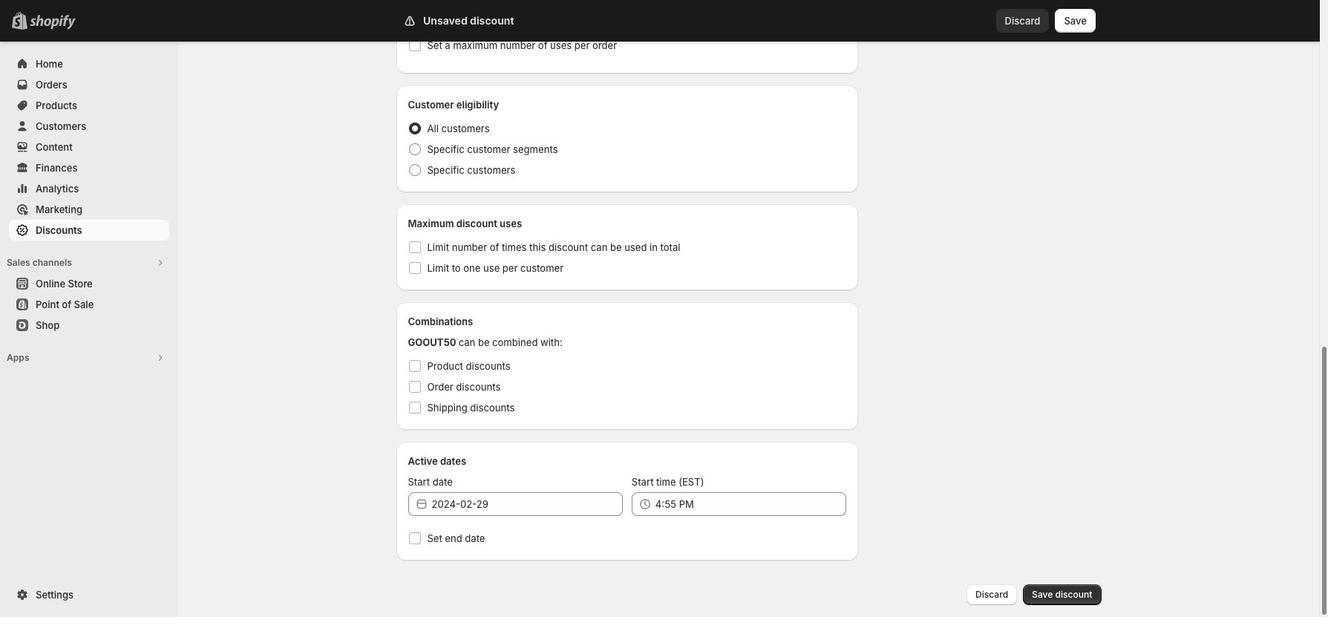Task type: describe. For each thing, give the bounding box(es) containing it.
shopify image
[[30, 15, 76, 30]]



Task type: locate. For each thing, give the bounding box(es) containing it.
YYYY-MM-DD text field
[[432, 492, 623, 516]]

Enter time text field
[[656, 492, 847, 516]]



Task type: vqa. For each thing, say whether or not it's contained in the screenshot.
CONTENT
no



